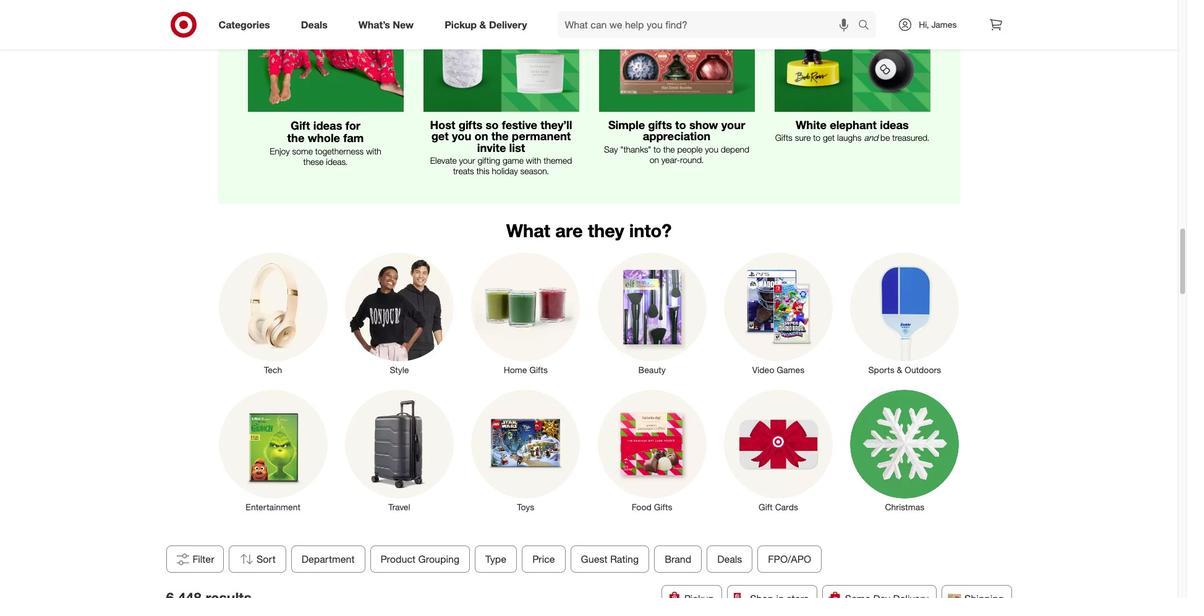 Task type: vqa. For each thing, say whether or not it's contained in the screenshot.
gifts associated with Simple
yes



Task type: describe. For each thing, give the bounding box(es) containing it.
department button
[[291, 546, 365, 573]]

food gifts link
[[589, 388, 715, 514]]

say "thanks" to the people you depend on year-round.
[[604, 144, 749, 165]]

game
[[503, 155, 524, 166]]

what are they into?
[[506, 220, 672, 242]]

with inside elevate your gifting game with themed treats this holiday season.
[[526, 155, 541, 166]]

fpo/apo button
[[757, 546, 822, 573]]

themed
[[544, 155, 572, 166]]

permanent
[[512, 129, 571, 143]]

white
[[796, 118, 827, 132]]

christmas
[[885, 502, 924, 513]]

deals button
[[707, 546, 752, 573]]

gift cards link
[[715, 388, 842, 514]]

with inside enjoy some togetherness with these ideas.
[[366, 146, 381, 157]]

guest rating button
[[570, 546, 649, 573]]

entertainment
[[246, 502, 300, 513]]

depend
[[721, 144, 749, 154]]

james
[[931, 19, 957, 30]]

2 horizontal spatial gifts
[[775, 133, 793, 143]]

& for pickup
[[479, 18, 486, 31]]

host
[[430, 118, 455, 132]]

sports
[[868, 365, 894, 375]]

enjoy some togetherness with these ideas.
[[270, 146, 381, 167]]

on for "thanks"
[[650, 154, 659, 165]]

so
[[486, 118, 499, 132]]

show
[[689, 118, 718, 132]]

fpo/apo
[[768, 554, 811, 566]]

gifts for host
[[459, 118, 482, 132]]

get inside "host gifts so festive they'll get you on the permanent invite list"
[[431, 129, 449, 143]]

travel
[[389, 502, 410, 513]]

hi,
[[919, 19, 929, 30]]

home gifts
[[504, 365, 548, 375]]

gifts for simple
[[648, 118, 672, 132]]

host gifts so festive they'll get you on the permanent invite list
[[430, 118, 572, 154]]

pickup
[[445, 18, 477, 31]]

gifting
[[478, 155, 500, 166]]

what's new link
[[348, 11, 429, 38]]

simple gifts to show your appreciation
[[608, 118, 745, 143]]

home gifts link
[[463, 250, 589, 376]]

round.
[[680, 154, 704, 165]]

beauty
[[638, 365, 666, 375]]

games
[[777, 365, 804, 375]]

& for sports
[[897, 365, 902, 375]]

christmas link
[[842, 388, 968, 514]]

you inside "host gifts so festive they'll get you on the permanent invite list"
[[452, 129, 471, 143]]

cards
[[775, 502, 798, 513]]

and
[[864, 133, 878, 143]]

people
[[677, 144, 703, 154]]

to for get
[[813, 133, 821, 143]]

ideas inside gift ideas for the whole fam
[[313, 119, 342, 132]]

food
[[632, 502, 652, 513]]

deals for deals link
[[301, 18, 328, 31]]

treasured.
[[892, 133, 929, 143]]

elevate your gifting game with themed treats this holiday season.
[[430, 155, 572, 176]]

toys
[[517, 502, 534, 513]]

video
[[752, 365, 774, 375]]

laughs
[[837, 133, 862, 143]]

outdoors
[[905, 365, 941, 375]]

this
[[477, 166, 489, 176]]

search
[[853, 20, 883, 32]]

tech
[[264, 365, 282, 375]]

invite
[[477, 141, 506, 154]]

grouping
[[418, 554, 459, 566]]

food gifts
[[632, 502, 672, 513]]

product
[[380, 554, 415, 566]]

sure
[[795, 133, 811, 143]]

be
[[880, 133, 890, 143]]



Task type: locate. For each thing, give the bounding box(es) containing it.
sort button
[[229, 546, 286, 573]]

1 horizontal spatial the
[[491, 129, 509, 143]]

price button
[[522, 546, 565, 573]]

categories link
[[208, 11, 285, 38]]

you right people
[[705, 144, 718, 154]]

1 horizontal spatial ideas
[[880, 118, 909, 132]]

gifts for home gifts
[[529, 365, 548, 375]]

treats
[[453, 166, 474, 176]]

guest
[[581, 554, 607, 566]]

gifts right "simple"
[[648, 118, 672, 132]]

0 vertical spatial deals
[[301, 18, 328, 31]]

gift up some
[[291, 119, 310, 132]]

fam
[[343, 131, 364, 145]]

price
[[532, 554, 555, 566]]

gift ideas for the whole fam
[[287, 119, 364, 145]]

1 vertical spatial deals
[[717, 554, 742, 566]]

0 horizontal spatial you
[[452, 129, 471, 143]]

deals left what's
[[301, 18, 328, 31]]

gift inside gift ideas for the whole fam
[[291, 119, 310, 132]]

toys link
[[463, 388, 589, 514]]

2 horizontal spatial the
[[663, 144, 675, 154]]

& right sports
[[897, 365, 902, 375]]

pickup & delivery link
[[434, 11, 543, 38]]

pickup & delivery
[[445, 18, 527, 31]]

&
[[479, 18, 486, 31], [897, 365, 902, 375]]

the inside say "thanks" to the people you depend on year-round.
[[663, 144, 675, 154]]

to inside say "thanks" to the people you depend on year-round.
[[654, 144, 661, 154]]

elephant
[[830, 118, 877, 132]]

0 vertical spatial gifts
[[775, 133, 793, 143]]

you up elevate
[[452, 129, 471, 143]]

gift
[[291, 119, 310, 132], [759, 502, 773, 513]]

delivery
[[489, 18, 527, 31]]

on inside say "thanks" to the people you depend on year-round.
[[650, 154, 659, 165]]

gift for gift ideas for the whole fam
[[291, 119, 310, 132]]

the inside "host gifts so festive they'll get you on the permanent invite list"
[[491, 129, 509, 143]]

they'll
[[540, 118, 572, 132]]

0 horizontal spatial gifts
[[459, 118, 482, 132]]

1 vertical spatial gifts
[[529, 365, 548, 375]]

the
[[491, 129, 509, 143], [287, 131, 305, 145], [663, 144, 675, 154]]

brand button
[[654, 546, 702, 573]]

on up gifting
[[475, 129, 488, 143]]

list
[[509, 141, 525, 154]]

to for show
[[675, 118, 686, 132]]

on for gifts
[[475, 129, 488, 143]]

with
[[366, 146, 381, 157], [526, 155, 541, 166]]

gifts for food gifts
[[654, 502, 672, 513]]

0 vertical spatial &
[[479, 18, 486, 31]]

to right sure
[[813, 133, 821, 143]]

gift for gift cards
[[759, 502, 773, 513]]

you inside say "thanks" to the people you depend on year-round.
[[705, 144, 718, 154]]

0 horizontal spatial your
[[459, 155, 475, 166]]

ideas left for
[[313, 119, 342, 132]]

for
[[345, 119, 360, 132]]

enjoy
[[270, 146, 290, 157]]

they
[[588, 220, 624, 242]]

your inside simple gifts to show your appreciation
[[721, 118, 745, 132]]

filter
[[193, 554, 214, 566]]

1 horizontal spatial deals
[[717, 554, 742, 566]]

2 vertical spatial to
[[654, 144, 661, 154]]

2 gifts from the left
[[648, 118, 672, 132]]

filter button
[[166, 546, 224, 573]]

deals for deals button at the right bottom of the page
[[717, 554, 742, 566]]

gift inside gift cards link
[[759, 502, 773, 513]]

0 vertical spatial to
[[675, 118, 686, 132]]

2 horizontal spatial to
[[813, 133, 821, 143]]

to inside simple gifts to show your appreciation
[[675, 118, 686, 132]]

season.
[[520, 166, 549, 176]]

0 horizontal spatial get
[[431, 129, 449, 143]]

to left year-
[[654, 144, 661, 154]]

elevate
[[430, 155, 457, 166]]

1 horizontal spatial get
[[823, 133, 835, 143]]

gifts
[[459, 118, 482, 132], [648, 118, 672, 132]]

2 vertical spatial gifts
[[654, 502, 672, 513]]

What can we help you find? suggestions appear below search field
[[557, 11, 861, 38]]

gifts inside simple gifts to show your appreciation
[[648, 118, 672, 132]]

department
[[301, 554, 354, 566]]

brand
[[665, 554, 691, 566]]

are
[[555, 220, 583, 242]]

the left list
[[491, 129, 509, 143]]

1 horizontal spatial to
[[675, 118, 686, 132]]

0 horizontal spatial on
[[475, 129, 488, 143]]

deals
[[301, 18, 328, 31], [717, 554, 742, 566]]

product grouping
[[380, 554, 459, 566]]

travel link
[[336, 388, 463, 514]]

some
[[292, 146, 313, 157]]

home
[[504, 365, 527, 375]]

get up elevate
[[431, 129, 449, 143]]

1 horizontal spatial your
[[721, 118, 745, 132]]

product grouping button
[[370, 546, 470, 573]]

1 vertical spatial on
[[650, 154, 659, 165]]

0 horizontal spatial the
[[287, 131, 305, 145]]

0 horizontal spatial to
[[654, 144, 661, 154]]

rating
[[610, 554, 639, 566]]

& right pickup
[[479, 18, 486, 31]]

1 vertical spatial gift
[[759, 502, 773, 513]]

simple
[[608, 118, 645, 132]]

what's new
[[358, 18, 414, 31]]

gifts sure to get laughs and be treasured.
[[775, 133, 929, 143]]

0 vertical spatial gift
[[291, 119, 310, 132]]

1 horizontal spatial gifts
[[654, 502, 672, 513]]

get left laughs
[[823, 133, 835, 143]]

what
[[506, 220, 550, 242]]

new
[[393, 18, 414, 31]]

whole
[[308, 131, 340, 145]]

to for the
[[654, 144, 661, 154]]

the up some
[[287, 131, 305, 145]]

1 vertical spatial your
[[459, 155, 475, 166]]

the inside gift ideas for the whole fam
[[287, 131, 305, 145]]

to left show
[[675, 118, 686, 132]]

white elephant ideas
[[796, 118, 909, 132]]

gift left cards
[[759, 502, 773, 513]]

gifts right food
[[654, 502, 672, 513]]

1 gifts from the left
[[459, 118, 482, 132]]

1 horizontal spatial gifts
[[648, 118, 672, 132]]

categories
[[219, 18, 270, 31]]

0 horizontal spatial &
[[479, 18, 486, 31]]

on
[[475, 129, 488, 143], [650, 154, 659, 165]]

your inside elevate your gifting game with themed treats this holiday season.
[[459, 155, 475, 166]]

togetherness
[[315, 146, 364, 157]]

gifts inside "host gifts so festive they'll get you on the permanent invite list"
[[459, 118, 482, 132]]

1 horizontal spatial on
[[650, 154, 659, 165]]

beauty link
[[589, 250, 715, 376]]

"thanks"
[[620, 144, 651, 154]]

sports & outdoors
[[868, 365, 941, 375]]

hi, james
[[919, 19, 957, 30]]

what's
[[358, 18, 390, 31]]

your
[[721, 118, 745, 132], [459, 155, 475, 166]]

type
[[485, 554, 506, 566]]

ideas up be
[[880, 118, 909, 132]]

gifts left sure
[[775, 133, 793, 143]]

the down the appreciation
[[663, 144, 675, 154]]

1 vertical spatial to
[[813, 133, 821, 143]]

1 horizontal spatial you
[[705, 144, 718, 154]]

gifts right "home"
[[529, 365, 548, 375]]

your left this
[[459, 155, 475, 166]]

0 horizontal spatial ideas
[[313, 119, 342, 132]]

the for say "thanks" to the people you depend on year-round.
[[663, 144, 675, 154]]

0 vertical spatial on
[[475, 129, 488, 143]]

your up depend
[[721, 118, 745, 132]]

guest rating
[[581, 554, 639, 566]]

video games link
[[715, 250, 842, 376]]

festive
[[502, 118, 537, 132]]

entertainment link
[[210, 388, 336, 514]]

gifts left so on the top left
[[459, 118, 482, 132]]

appreciation
[[643, 129, 711, 143]]

gift cards
[[759, 502, 798, 513]]

sports & outdoors link
[[842, 250, 968, 376]]

1 horizontal spatial with
[[526, 155, 541, 166]]

with right game
[[526, 155, 541, 166]]

holiday
[[492, 166, 518, 176]]

1 vertical spatial you
[[705, 144, 718, 154]]

deals link
[[290, 11, 343, 38]]

into?
[[629, 220, 672, 242]]

the for gift ideas for the whole fam
[[287, 131, 305, 145]]

style
[[390, 365, 409, 375]]

tech link
[[210, 250, 336, 376]]

search button
[[853, 11, 883, 41]]

0 horizontal spatial gift
[[291, 119, 310, 132]]

on inside "host gifts so festive they'll get you on the permanent invite list"
[[475, 129, 488, 143]]

on left year-
[[650, 154, 659, 165]]

with right togetherness
[[366, 146, 381, 157]]

0 vertical spatial your
[[721, 118, 745, 132]]

deals inside button
[[717, 554, 742, 566]]

say
[[604, 144, 618, 154]]

1 horizontal spatial &
[[897, 365, 902, 375]]

1 horizontal spatial gift
[[759, 502, 773, 513]]

0 horizontal spatial with
[[366, 146, 381, 157]]

0 horizontal spatial deals
[[301, 18, 328, 31]]

0 horizontal spatial gifts
[[529, 365, 548, 375]]

deals right brand
[[717, 554, 742, 566]]

0 vertical spatial you
[[452, 129, 471, 143]]

1 vertical spatial &
[[897, 365, 902, 375]]

type button
[[475, 546, 517, 573]]

you
[[452, 129, 471, 143], [705, 144, 718, 154]]

these
[[303, 157, 324, 167]]



